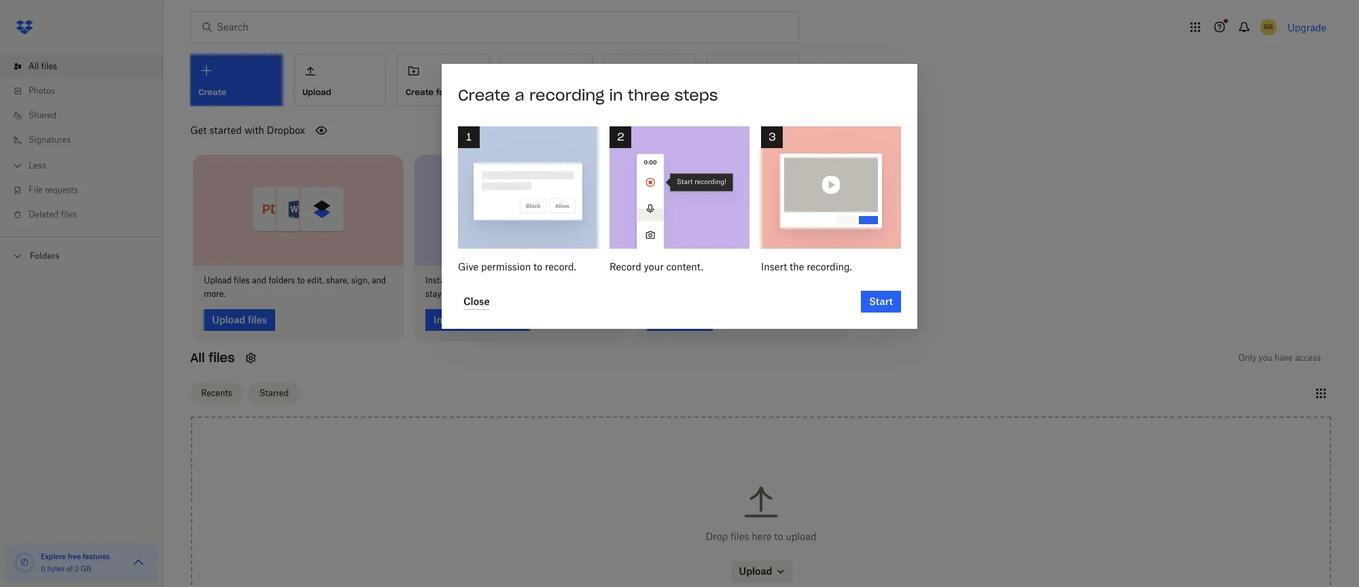 Task type: describe. For each thing, give the bounding box(es) containing it.
all files list item
[[0, 54, 163, 79]]

edit,
[[307, 275, 324, 285]]

a
[[515, 86, 525, 105]]

recents button
[[190, 383, 243, 404]]

install
[[425, 275, 449, 285]]

folders
[[269, 275, 295, 285]]

1 horizontal spatial all files
[[190, 350, 235, 365]]

signatures link
[[11, 128, 163, 152]]

dropbox image
[[11, 14, 38, 41]]

folders
[[30, 251, 60, 261]]

to right here
[[774, 531, 783, 542]]

list containing all files
[[0, 46, 163, 236]]

folder
[[436, 87, 461, 97]]

all files link
[[11, 54, 163, 79]]

desktop
[[463, 275, 494, 285]]

less image
[[11, 159, 24, 173]]

gb
[[81, 565, 91, 573]]

files up the recents
[[209, 350, 235, 365]]

upload
[[786, 531, 816, 542]]

close button
[[463, 294, 490, 310]]

folders button
[[0, 245, 163, 266]]

create for create folder
[[406, 87, 434, 97]]

upload files and folders to edit, share, sign, and more.
[[204, 275, 386, 299]]

deleted
[[29, 209, 59, 219]]

offline
[[557, 275, 582, 285]]

get signatures button
[[707, 54, 799, 106]]

your
[[644, 261, 664, 273]]

you
[[1259, 352, 1272, 363]]

pdf
[[631, 87, 646, 97]]

quota usage element
[[14, 552, 35, 574]]

and for upload
[[372, 275, 386, 285]]

files right 'deleted'
[[61, 209, 77, 219]]

started
[[209, 124, 242, 136]]

requests
[[45, 185, 78, 195]]

photos link
[[11, 79, 163, 103]]

starred button
[[248, 383, 300, 404]]

give permission to record.
[[458, 261, 576, 273]]

recording
[[529, 86, 604, 105]]

to inside create a recording in three steps dialog
[[533, 261, 542, 273]]

upload
[[204, 275, 232, 285]]

1 and from the left
[[252, 275, 266, 285]]

2
[[75, 565, 79, 573]]

here
[[752, 531, 772, 542]]

upgrade link
[[1287, 21, 1326, 33]]

install on desktop to work on files offline and stay synced.
[[425, 275, 598, 299]]

upgrade
[[1287, 21, 1326, 33]]

recents
[[201, 388, 232, 398]]

to inside upload files and folders to edit, share, sign, and more.
[[297, 275, 305, 285]]

close
[[463, 296, 490, 307]]

insert
[[761, 261, 787, 273]]

all files inside list item
[[29, 61, 57, 71]]

0
[[41, 565, 45, 573]]

2 on from the left
[[527, 275, 537, 285]]

file requests
[[29, 185, 78, 195]]

files left here
[[730, 531, 749, 542]]

signatures
[[29, 135, 71, 145]]

get for get started with dropbox
[[190, 124, 207, 136]]

free
[[68, 552, 81, 561]]



Task type: vqa. For each thing, say whether or not it's contained in the screenshot.
Share a link instead text field
no



Task type: locate. For each thing, give the bounding box(es) containing it.
have
[[1275, 352, 1293, 363]]

work
[[506, 275, 525, 285]]

create inside dialog
[[458, 86, 510, 105]]

get left signatures
[[716, 87, 730, 97]]

0 vertical spatial all files
[[29, 61, 57, 71]]

recording.
[[807, 261, 852, 273]]

get for get signatures
[[716, 87, 730, 97]]

file
[[29, 185, 43, 195]]

to
[[533, 261, 542, 273], [297, 275, 305, 285], [496, 275, 504, 285], [774, 531, 783, 542]]

0 horizontal spatial record
[[509, 87, 539, 97]]

0 horizontal spatial and
[[252, 275, 266, 285]]

record
[[509, 87, 539, 97], [610, 261, 641, 273]]

get inside button
[[716, 87, 730, 97]]

2 and from the left
[[372, 275, 386, 285]]

signatures
[[732, 87, 777, 97]]

drop files here to upload
[[706, 531, 816, 542]]

insert the recording.
[[761, 261, 852, 273]]

steps
[[675, 86, 718, 105]]

content.
[[666, 261, 703, 273]]

share,
[[326, 275, 349, 285]]

and left folders
[[252, 275, 266, 285]]

and for install
[[584, 275, 598, 285]]

on right work
[[527, 275, 537, 285]]

0 vertical spatial get
[[716, 87, 730, 97]]

0 horizontal spatial create
[[406, 87, 434, 97]]

0 horizontal spatial all files
[[29, 61, 57, 71]]

and inside install on desktop to work on files offline and stay synced.
[[584, 275, 598, 285]]

record.
[[545, 261, 576, 273]]

shared
[[29, 110, 56, 120]]

1 horizontal spatial on
[[527, 275, 537, 285]]

edit
[[612, 87, 628, 97]]

create folder button
[[397, 54, 489, 106]]

permission
[[481, 261, 531, 273]]

explore
[[41, 552, 66, 561]]

deleted files
[[29, 209, 77, 219]]

drop
[[706, 531, 728, 542]]

1 vertical spatial record
[[610, 261, 641, 273]]

all up the recents
[[190, 350, 205, 365]]

record button
[[500, 54, 593, 106]]

all files
[[29, 61, 57, 71], [190, 350, 235, 365]]

on up synced.
[[451, 275, 461, 285]]

create for create a recording in three steps
[[458, 86, 510, 105]]

1 horizontal spatial get
[[716, 87, 730, 97]]

only
[[1238, 352, 1256, 363]]

sign,
[[351, 275, 369, 285]]

more.
[[204, 288, 226, 299]]

files down 'record.'
[[539, 275, 555, 285]]

of
[[66, 565, 73, 573]]

0 horizontal spatial all
[[29, 61, 39, 71]]

bytes
[[47, 565, 65, 573]]

access
[[1295, 352, 1321, 363]]

to left edit,
[[297, 275, 305, 285]]

start
[[869, 296, 893, 307]]

edit pdf button
[[603, 54, 696, 106]]

three
[[628, 86, 670, 105]]

and right offline
[[584, 275, 598, 285]]

0 vertical spatial record
[[509, 87, 539, 97]]

to inside install on desktop to work on files offline and stay synced.
[[496, 275, 504, 285]]

get signatures
[[716, 87, 777, 97]]

create
[[458, 86, 510, 105], [406, 87, 434, 97]]

record your content.
[[610, 261, 703, 273]]

less
[[29, 160, 46, 171]]

the
[[790, 261, 804, 273]]

3 and from the left
[[584, 275, 598, 285]]

starred
[[259, 388, 289, 398]]

record inside create a recording in three steps dialog
[[610, 261, 641, 273]]

deleted files link
[[11, 203, 163, 227]]

files
[[41, 61, 57, 71], [61, 209, 77, 219], [234, 275, 250, 285], [539, 275, 555, 285], [209, 350, 235, 365], [730, 531, 749, 542]]

0 vertical spatial all
[[29, 61, 39, 71]]

all
[[29, 61, 39, 71], [190, 350, 205, 365]]

create left the folder
[[406, 87, 434, 97]]

with
[[244, 124, 264, 136]]

and right "sign,"
[[372, 275, 386, 285]]

edit pdf
[[612, 87, 646, 97]]

stay
[[425, 288, 441, 299]]

to left 'record.'
[[533, 261, 542, 273]]

record for record
[[509, 87, 539, 97]]

all inside "all files" link
[[29, 61, 39, 71]]

1 on from the left
[[451, 275, 461, 285]]

file requests link
[[11, 178, 163, 203]]

record inside record button
[[509, 87, 539, 97]]

features
[[83, 552, 110, 561]]

1 vertical spatial all files
[[190, 350, 235, 365]]

photos
[[29, 86, 55, 96]]

files inside upload files and folders to edit, share, sign, and more.
[[234, 275, 250, 285]]

1 horizontal spatial record
[[610, 261, 641, 273]]

1 horizontal spatial all
[[190, 350, 205, 365]]

create folder
[[406, 87, 461, 97]]

all up 'photos'
[[29, 61, 39, 71]]

get
[[716, 87, 730, 97], [190, 124, 207, 136]]

create a recording in three steps dialog
[[442, 64, 917, 329]]

files inside list item
[[41, 61, 57, 71]]

start button
[[861, 291, 901, 313]]

files up 'photos'
[[41, 61, 57, 71]]

create inside button
[[406, 87, 434, 97]]

1 horizontal spatial and
[[372, 275, 386, 285]]

give
[[458, 261, 479, 273]]

to down permission
[[496, 275, 504, 285]]

create a recording in three steps
[[458, 86, 718, 105]]

explore free features 0 bytes of 2 gb
[[41, 552, 110, 573]]

shared link
[[11, 103, 163, 128]]

all files up 'photos'
[[29, 61, 57, 71]]

0 horizontal spatial get
[[190, 124, 207, 136]]

create left a
[[458, 86, 510, 105]]

get started with dropbox
[[190, 124, 305, 136]]

files inside install on desktop to work on files offline and stay synced.
[[539, 275, 555, 285]]

1 vertical spatial all
[[190, 350, 205, 365]]

2 horizontal spatial and
[[584, 275, 598, 285]]

1 horizontal spatial create
[[458, 86, 510, 105]]

0 horizontal spatial on
[[451, 275, 461, 285]]

on
[[451, 275, 461, 285], [527, 275, 537, 285]]

synced.
[[444, 288, 473, 299]]

only you have access
[[1238, 352, 1321, 363]]

and
[[252, 275, 266, 285], [372, 275, 386, 285], [584, 275, 598, 285]]

1 vertical spatial get
[[190, 124, 207, 136]]

list
[[0, 46, 163, 236]]

in
[[609, 86, 623, 105]]

files right the upload
[[234, 275, 250, 285]]

record for record your content.
[[610, 261, 641, 273]]

get left started
[[190, 124, 207, 136]]

all files up the recents
[[190, 350, 235, 365]]

dropbox
[[267, 124, 305, 136]]



